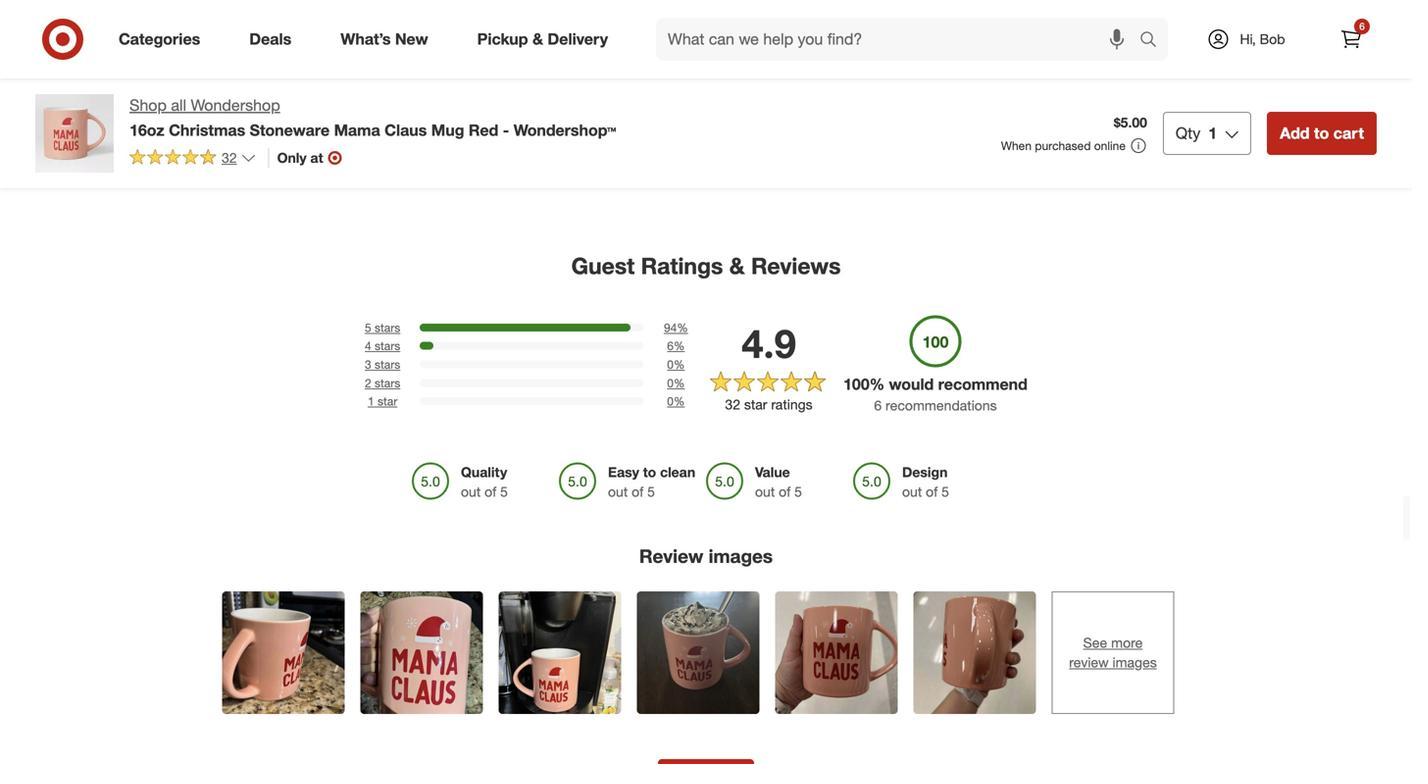 Task type: locate. For each thing, give the bounding box(es) containing it.
woven
[[356, 66, 397, 83]]

0 vertical spatial 1
[[1209, 124, 1218, 143]]

3
[[365, 357, 372, 372]]

deals
[[249, 30, 292, 49]]

2 sale from the left
[[907, 48, 930, 63]]

3 0 from the top
[[668, 394, 674, 409]]

images down the more
[[1113, 654, 1158, 671]]

5 stars
[[365, 320, 401, 335]]

reg
[[47, 48, 64, 63], [648, 48, 665, 63], [848, 48, 865, 63], [1048, 48, 1065, 63]]

0 horizontal spatial star
[[378, 394, 398, 409]]

partridge
[[1319, 63, 1376, 80]]

star for 32
[[745, 396, 768, 413]]

categories
[[119, 30, 200, 49]]

4 stars from the top
[[375, 376, 401, 390]]

4 reg from the left
[[1048, 48, 1065, 63]]

3 stars
[[365, 357, 401, 372]]

quality out of 5
[[461, 463, 508, 500]]

94
[[664, 320, 677, 335]]

sale
[[713, 48, 736, 63], [907, 48, 930, 63], [1107, 48, 1130, 63]]

clean
[[660, 463, 696, 481]]

$14.99 inside "link"
[[447, 31, 489, 48]]

christmas
[[247, 83, 310, 100], [169, 121, 246, 140]]

images right review
[[709, 545, 773, 567]]

4 stars
[[365, 339, 401, 353]]

of inside quality out of 5
[[485, 483, 497, 500]]

reg left the $129.99
[[648, 48, 665, 63]]

3 out from the left
[[756, 483, 775, 500]]

& right ratings
[[730, 252, 745, 279]]

recommend
[[939, 375, 1028, 394]]

reg for $45.99
[[648, 48, 665, 63]]

3 reg from the left
[[848, 48, 865, 63]]

sponsored
[[47, 97, 105, 112], [1248, 97, 1306, 112], [247, 100, 305, 115]]

0 horizontal spatial 1
[[368, 394, 375, 409]]

-
[[503, 121, 510, 140]]

1 horizontal spatial c&f
[[1248, 63, 1275, 80]]

stars down 4 stars
[[375, 357, 401, 372]]

1 vertical spatial images
[[1113, 654, 1158, 671]]

0 horizontal spatial to
[[643, 463, 657, 481]]

2 vertical spatial 6
[[875, 397, 882, 414]]

out
[[461, 483, 481, 500], [608, 483, 628, 500], [756, 483, 775, 500], [903, 483, 923, 500]]

stars down 5 stars
[[375, 339, 401, 353]]

claus
[[385, 121, 427, 140]]

% for 3 stars
[[674, 357, 685, 372]]

3 of from the left
[[779, 483, 791, 500]]

reg inside $13.99 reg $14.99 sale
[[848, 48, 865, 63]]

2 horizontal spatial $14.99
[[868, 48, 903, 63]]

1 horizontal spatial christmas
[[247, 83, 310, 100]]

sale right the $129.99
[[713, 48, 736, 63]]

6 down 94
[[668, 339, 674, 353]]

0 % for 2 stars
[[668, 376, 685, 390]]

0 horizontal spatial plaid
[[297, 66, 328, 83]]

$14.99 inside the $14.99 c&f home 27" x 18" weston plaid fall woven christmas kitchen dish towel decor decoration, red, yellow, blue plaid
[[247, 31, 288, 48]]

% for 2 stars
[[674, 376, 685, 390]]

c&f inside c&f home partridge in a pear tree printed table runner
[[1248, 63, 1275, 80]]

0 vertical spatial christmas
[[247, 83, 310, 100]]

reviews
[[752, 252, 841, 279]]

only
[[277, 149, 307, 166]]

$14.99 inside $13.99 reg $14.99 sale
[[868, 48, 903, 63]]

weston
[[247, 66, 293, 83]]

32 for 32 star ratings
[[725, 396, 741, 413]]

sponsored for $199.99
[[47, 97, 105, 112]]

$14.99 down 'c&f home winter theme cozy red cardinal in white scarf christmas kitchen cotton flour sack kitchen dish towel 27l x 18w in.' image at the top right
[[868, 48, 903, 63]]

2 stars from the top
[[375, 339, 401, 353]]

reg left the $259.99
[[47, 48, 64, 63]]

32
[[222, 149, 237, 166], [725, 396, 741, 413]]

iris usa 2pack 60qt. plastic clear ornament storage box with hinged lid and dividers, clear/red image
[[1048, 0, 1209, 19]]

2 horizontal spatial sponsored
[[1248, 97, 1306, 112]]

0 vertical spatial &
[[533, 30, 544, 49]]

0 horizontal spatial 32
[[222, 149, 237, 166]]

reg for $199.99
[[47, 48, 64, 63]]

red,
[[247, 117, 275, 134]]

kitchen
[[314, 83, 360, 100]]

&
[[533, 30, 544, 49], [730, 252, 745, 279]]

out down design
[[903, 483, 923, 500]]

plaid left fall
[[297, 66, 328, 83]]

$45.99 reg $129.99 sale
[[648, 31, 736, 63]]

5 inside quality out of 5
[[501, 483, 508, 500]]

stars for 5 stars
[[375, 320, 401, 335]]

sponsored up add
[[1248, 97, 1306, 112]]

ratings
[[641, 252, 724, 279]]

home right pear
[[1278, 63, 1315, 80]]

5 down quality
[[501, 483, 508, 500]]

$14.99 right new
[[447, 31, 489, 48]]

16oz
[[130, 121, 164, 140]]

1 vertical spatial 0 %
[[668, 376, 685, 390]]

sponsored up red,
[[247, 100, 305, 115]]

out inside design out of 5
[[903, 483, 923, 500]]

printed
[[1309, 80, 1353, 97]]

4.9
[[742, 319, 797, 368]]

stars down '3 stars'
[[375, 376, 401, 390]]

$14.99 for $14.99
[[447, 31, 489, 48]]

5 for quality out of 5
[[501, 483, 508, 500]]

%
[[677, 320, 689, 335], [674, 339, 685, 353], [674, 357, 685, 372], [870, 375, 885, 394], [674, 376, 685, 390], [674, 394, 685, 409]]

2 of from the left
[[632, 483, 644, 500]]

1 horizontal spatial to
[[1315, 124, 1330, 143]]

3 stars from the top
[[375, 357, 401, 372]]

of down value
[[779, 483, 791, 500]]

2 horizontal spatial sale
[[1107, 48, 1130, 63]]

star
[[378, 394, 398, 409], [745, 396, 768, 413]]

1 sale from the left
[[713, 48, 736, 63]]

2 stars
[[365, 376, 401, 390]]

1 star
[[368, 394, 398, 409]]

2 horizontal spatial 6
[[1360, 20, 1366, 32]]

of for design out of 5
[[926, 483, 938, 500]]

0 vertical spatial images
[[709, 545, 773, 567]]

quality
[[461, 463, 508, 481]]

guest review image 2 of 12, zoom in image
[[361, 592, 483, 714]]

3 0 % from the top
[[668, 394, 685, 409]]

0 horizontal spatial c&f
[[247, 48, 274, 66]]

what's new
[[341, 30, 428, 49]]

0 vertical spatial 0
[[668, 357, 674, 372]]

costway 5ft pre-lit white twig birch tree for christmas holiday w/ 72 led lights image
[[648, 0, 809, 19]]

0 horizontal spatial sponsored
[[47, 97, 105, 112]]

5 inside design out of 5
[[942, 483, 950, 500]]

christmas up red,
[[247, 83, 310, 100]]

2 reg from the left
[[648, 48, 665, 63]]

sale for $13.99
[[907, 48, 930, 63]]

decoration,
[[327, 100, 397, 117]]

of down design
[[926, 483, 938, 500]]

$14.99 up weston
[[247, 31, 288, 48]]

out down 'easy'
[[608, 483, 628, 500]]

online
[[1095, 138, 1126, 153]]

to right 'easy'
[[643, 463, 657, 481]]

reg down 'c&f home winter theme cozy red cardinal in white scarf christmas kitchen cotton flour sack kitchen dish towel 27l x 18w in.' image at the top right
[[848, 48, 865, 63]]

1 horizontal spatial sale
[[907, 48, 930, 63]]

2 out from the left
[[608, 483, 628, 500]]

1 vertical spatial christmas
[[169, 121, 246, 140]]

out down value
[[756, 483, 775, 500]]

1 of from the left
[[485, 483, 497, 500]]

star left ratings at the bottom of page
[[745, 396, 768, 413]]

$13.99 reg $14.99 sale
[[848, 31, 930, 63]]

guest
[[572, 252, 635, 279]]

5 for design out of 5
[[942, 483, 950, 500]]

0 % for 3 stars
[[668, 357, 685, 372]]

home left 27"
[[278, 48, 315, 66]]

0 horizontal spatial &
[[533, 30, 544, 49]]

1 vertical spatial plaid
[[355, 117, 385, 134]]

c&f up towel
[[247, 48, 274, 66]]

5 down ratings at the bottom of page
[[795, 483, 803, 500]]

c&f down $29.99
[[1248, 63, 1275, 80]]

when purchased online
[[1002, 138, 1126, 153]]

of inside design out of 5
[[926, 483, 938, 500]]

of down 'easy'
[[632, 483, 644, 500]]

sponsored down the $259.99
[[47, 97, 105, 112]]

5 inside easy to clean out of 5
[[648, 483, 655, 500]]

plaid right blue
[[355, 117, 385, 134]]

$259.99
[[68, 48, 109, 63]]

christmas up 32 link
[[169, 121, 246, 140]]

cart
[[1334, 124, 1365, 143]]

add
[[1281, 124, 1310, 143]]

add to cart
[[1281, 124, 1365, 143]]

5 inside value out of 5
[[795, 483, 803, 500]]

1 horizontal spatial star
[[745, 396, 768, 413]]

0 vertical spatial 32
[[222, 149, 237, 166]]

1 vertical spatial 32
[[725, 396, 741, 413]]

1 vertical spatial 0
[[668, 376, 674, 390]]

towel
[[247, 100, 282, 117]]

to inside easy to clean out of 5
[[643, 463, 657, 481]]

2 vertical spatial 0
[[668, 394, 674, 409]]

% for 5 stars
[[677, 320, 689, 335]]

c&f home partridge in a pear tree printed table runner image
[[1248, 0, 1409, 19]]

1 horizontal spatial home
[[1278, 63, 1315, 80]]

to for clean
[[643, 463, 657, 481]]

see
[[1084, 634, 1108, 652]]

sale down 'c&f home winter theme cozy red cardinal in white scarf christmas kitchen cotton flour sack kitchen dish towel 27l x 18w in.' image at the top right
[[907, 48, 930, 63]]

see more review images button
[[1052, 592, 1175, 714]]

0 vertical spatial plaid
[[297, 66, 328, 83]]

% for 4 stars
[[674, 339, 685, 353]]

stars up 4 stars
[[375, 320, 401, 335]]

x
[[343, 48, 350, 66]]

a
[[1395, 63, 1404, 80]]

32 left ratings at the bottom of page
[[725, 396, 741, 413]]

0 horizontal spatial home
[[278, 48, 315, 66]]

to right add
[[1315, 124, 1330, 143]]

out inside quality out of 5
[[461, 483, 481, 500]]

reg inside $199.99 reg $259.99
[[47, 48, 64, 63]]

0 for 2 stars
[[668, 376, 674, 390]]

review
[[640, 545, 704, 567]]

1 reg from the left
[[47, 48, 64, 63]]

100 % would recommend 6 recommendations
[[844, 375, 1028, 414]]

1 vertical spatial to
[[643, 463, 657, 481]]

2 vertical spatial 0 %
[[668, 394, 685, 409]]

1 horizontal spatial 32
[[725, 396, 741, 413]]

4 out from the left
[[903, 483, 923, 500]]

0 vertical spatial 6
[[1360, 20, 1366, 32]]

to inside button
[[1315, 124, 1330, 143]]

2 0 from the top
[[668, 376, 674, 390]]

out inside easy to clean out of 5
[[608, 483, 628, 500]]

4 of from the left
[[926, 483, 938, 500]]

pickup
[[477, 30, 528, 49]]

of inside value out of 5
[[779, 483, 791, 500]]

wondershop™
[[514, 121, 617, 140]]

0 horizontal spatial sale
[[713, 48, 736, 63]]

1 horizontal spatial 6
[[875, 397, 882, 414]]

home
[[278, 48, 315, 66], [1278, 63, 1315, 80]]

0 horizontal spatial $14.99
[[247, 31, 288, 48]]

0 horizontal spatial 6
[[668, 339, 674, 353]]

value out of 5
[[756, 463, 803, 500]]

reg left $84.99 at the right top of page
[[1048, 48, 1065, 63]]

5 up review
[[648, 483, 655, 500]]

0 for 1 star
[[668, 394, 674, 409]]

would
[[889, 375, 934, 394]]

sale inside $45.99 reg $129.99 sale
[[713, 48, 736, 63]]

pickup & delivery link
[[461, 18, 633, 61]]

1 down 2
[[368, 394, 375, 409]]

0 % for 1 star
[[668, 394, 685, 409]]

reg inside $45.99 reg $129.99 sale
[[648, 48, 665, 63]]

$29.99
[[1248, 31, 1289, 48]]

c&f
[[247, 48, 274, 66], [1248, 63, 1275, 80]]

star for 1
[[378, 394, 398, 409]]

out inside value out of 5
[[756, 483, 775, 500]]

2 0 % from the top
[[668, 376, 685, 390]]

what's new link
[[324, 18, 453, 61]]

6 down 'c&f home partridge in a pear tree printed table runner' image at the right of page
[[1360, 20, 1366, 32]]

sale inside $13.99 reg $14.99 sale
[[907, 48, 930, 63]]

0 vertical spatial to
[[1315, 124, 1330, 143]]

1 horizontal spatial plaid
[[355, 117, 385, 134]]

christmas inside shop all wondershop 16oz christmas stoneware mama claus mug red - wondershop™
[[169, 121, 246, 140]]

0 vertical spatial 0 %
[[668, 357, 685, 372]]

out down quality
[[461, 483, 481, 500]]

1 out from the left
[[461, 483, 481, 500]]

1
[[1209, 124, 1218, 143], [368, 394, 375, 409]]

1 0 % from the top
[[668, 357, 685, 372]]

1 0 from the top
[[668, 357, 674, 372]]

1 right qty at the top
[[1209, 124, 1218, 143]]

1 vertical spatial 1
[[368, 394, 375, 409]]

6 left recommendations
[[875, 397, 882, 414]]

wondershop
[[191, 96, 280, 115]]

when
[[1002, 138, 1032, 153]]

1 horizontal spatial &
[[730, 252, 745, 279]]

select by calphalon with aquashield nonstick 9pc space-saving cookware set image
[[47, 0, 208, 19]]

purchased
[[1036, 138, 1092, 153]]

1 horizontal spatial images
[[1113, 654, 1158, 671]]

decor
[[285, 100, 323, 117]]

of down quality
[[485, 483, 497, 500]]

32 down wondershop
[[222, 149, 237, 166]]

32 for 32
[[222, 149, 237, 166]]

& right pickup
[[533, 30, 544, 49]]

3 sale from the left
[[1107, 48, 1130, 63]]

guest review image 1 of 12, zoom in image
[[222, 592, 345, 714]]

0 horizontal spatial christmas
[[169, 121, 246, 140]]

1 horizontal spatial $14.99
[[447, 31, 489, 48]]

1 vertical spatial 6
[[668, 339, 674, 353]]

1 stars from the top
[[375, 320, 401, 335]]

5 down design
[[942, 483, 950, 500]]

stars for 2 stars
[[375, 376, 401, 390]]

of for value out of 5
[[779, 483, 791, 500]]

sale right $84.99 at the right top of page
[[1107, 48, 1130, 63]]

star down 2 stars
[[378, 394, 398, 409]]



Task type: vqa. For each thing, say whether or not it's contained in the screenshot.
4.50
no



Task type: describe. For each thing, give the bounding box(es) containing it.
dish
[[364, 83, 391, 100]]

pear
[[1248, 80, 1276, 97]]

6 for 6 %
[[668, 339, 674, 353]]

home inside the $14.99 c&f home 27" x 18" weston plaid fall woven christmas kitchen dish towel decor decoration, red, yellow, blue plaid
[[278, 48, 315, 66]]

qty 1
[[1176, 124, 1218, 143]]

32 star ratings
[[725, 396, 813, 413]]

see more review images
[[1070, 634, 1158, 671]]

stars for 4 stars
[[375, 339, 401, 353]]

hi, bob
[[1241, 30, 1286, 48]]

shop
[[130, 96, 167, 115]]

yellow,
[[279, 117, 320, 134]]

of inside easy to clean out of 5
[[632, 483, 644, 500]]

bob
[[1260, 30, 1286, 48]]

delivery
[[548, 30, 608, 49]]

reg for $13.99
[[848, 48, 865, 63]]

runner
[[1248, 97, 1292, 115]]

mug
[[432, 121, 465, 140]]

$129.99
[[668, 48, 710, 63]]

6 %
[[668, 339, 685, 353]]

review images
[[640, 545, 773, 567]]

6 inside 100 % would recommend 6 recommendations
[[875, 397, 882, 414]]

more
[[1112, 634, 1143, 652]]

easy
[[608, 463, 640, 481]]

design
[[903, 463, 948, 481]]

guest review image 6 of 12, zoom in image
[[914, 592, 1037, 714]]

guest review image 4 of 12, zoom in image
[[637, 592, 760, 714]]

$14.99 link
[[447, 0, 608, 115]]

94 %
[[664, 320, 689, 335]]

$45.99
[[648, 31, 689, 48]]

2
[[365, 376, 372, 390]]

blue
[[323, 117, 351, 134]]

categories link
[[102, 18, 225, 61]]

5 up 4
[[365, 320, 372, 335]]

deals link
[[233, 18, 316, 61]]

32 link
[[130, 148, 257, 171]]

guest review image 3 of 12, zoom in image
[[499, 592, 622, 714]]

c&f home partridge in a pear tree printed table runner
[[1248, 63, 1404, 115]]

4
[[365, 339, 372, 353]]

% for 1 star
[[674, 394, 685, 409]]

100
[[844, 375, 870, 394]]

pickup & delivery
[[477, 30, 608, 49]]

What can we help you find? suggestions appear below search field
[[656, 18, 1145, 61]]

out for quality out of 5
[[461, 483, 481, 500]]

$84.99
[[1068, 48, 1104, 63]]

search button
[[1131, 18, 1178, 65]]

c&f home winter theme cozy red cardinal in white scarf christmas kitchen cotton flour sack kitchen dish towel 27l x 18w in. image
[[848, 0, 1009, 19]]

$199.99 reg $259.99
[[47, 31, 109, 63]]

1 horizontal spatial sponsored
[[247, 100, 305, 115]]

0 for 3 stars
[[668, 357, 674, 372]]

0 horizontal spatial images
[[709, 545, 773, 567]]

shop all wondershop 16oz christmas stoneware mama claus mug red - wondershop™
[[130, 96, 617, 140]]

at
[[311, 149, 323, 166]]

$14.99 for $14.99 c&f home 27" x 18" weston plaid fall woven christmas kitchen dish towel decor decoration, red, yellow, blue plaid
[[247, 31, 288, 48]]

of for quality out of 5
[[485, 483, 497, 500]]

1 vertical spatial &
[[730, 252, 745, 279]]

stars for 3 stars
[[375, 357, 401, 372]]

recommendations
[[886, 397, 998, 414]]

value
[[756, 463, 791, 481]]

sponsored for $29.99
[[1248, 97, 1306, 112]]

1 horizontal spatial 1
[[1209, 124, 1218, 143]]

c&f inside the $14.99 c&f home 27" x 18" weston plaid fall woven christmas kitchen dish towel decor decoration, red, yellow, blue plaid
[[247, 48, 274, 66]]

images inside the see more review images
[[1113, 654, 1158, 671]]

design out of 5
[[903, 463, 950, 500]]

fall
[[331, 66, 352, 83]]

stoneware
[[250, 121, 330, 140]]

what's
[[341, 30, 391, 49]]

6 for 6
[[1360, 20, 1366, 32]]

home inside c&f home partridge in a pear tree printed table runner
[[1278, 63, 1315, 80]]

search
[[1131, 31, 1178, 51]]

mama
[[334, 121, 380, 140]]

out for design out of 5
[[903, 483, 923, 500]]

qty
[[1176, 124, 1201, 143]]

easy to clean out of 5
[[608, 463, 696, 500]]

guest review image 5 of 12, zoom in image
[[776, 592, 898, 714]]

18"
[[354, 48, 375, 66]]

ratings
[[772, 396, 813, 413]]

add to cart button
[[1268, 112, 1378, 155]]

$13.99
[[848, 31, 889, 48]]

tree
[[1280, 80, 1306, 97]]

image of 16oz christmas stoneware mama claus mug red - wondershop™ image
[[35, 94, 114, 173]]

review
[[1070, 654, 1109, 671]]

red
[[469, 121, 499, 140]]

reg $84.99 sale
[[1048, 48, 1130, 63]]

christmas inside the $14.99 c&f home 27" x 18" weston plaid fall woven christmas kitchen dish towel decor decoration, red, yellow, blue plaid
[[247, 83, 310, 100]]

all
[[171, 96, 186, 115]]

sale for $45.99
[[713, 48, 736, 63]]

table
[[1357, 80, 1389, 97]]

to for cart
[[1315, 124, 1330, 143]]

5 for value out of 5
[[795, 483, 803, 500]]

$5.00
[[1114, 114, 1148, 131]]

out for value out of 5
[[756, 483, 775, 500]]

new
[[395, 30, 428, 49]]

6 link
[[1330, 18, 1374, 61]]

% inside 100 % would recommend 6 recommendations
[[870, 375, 885, 394]]

$14.99 c&f home 27" x 18" weston plaid fall woven christmas kitchen dish towel decor decoration, red, yellow, blue plaid
[[247, 31, 397, 134]]

27"
[[318, 48, 339, 66]]

hi,
[[1241, 30, 1257, 48]]



